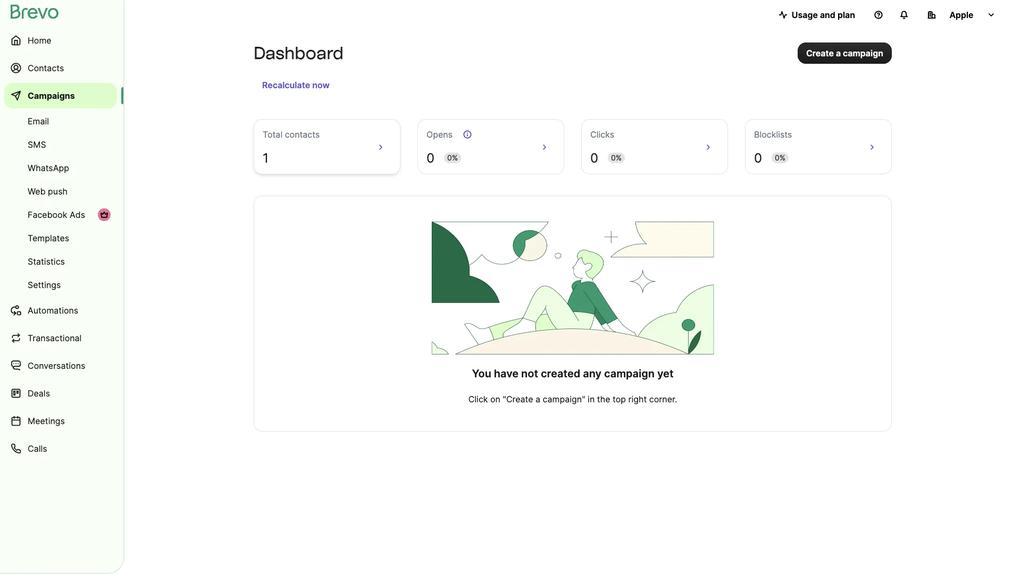 Task type: vqa. For each thing, say whether or not it's contained in the screenshot.
your inside once setup, every new template you select will inherit your brand properties. no more manual work.
no



Task type: locate. For each thing, give the bounding box(es) containing it.
2 0% from the left
[[611, 154, 622, 163]]

a
[[836, 48, 841, 58], [536, 394, 541, 405]]

1 horizontal spatial a
[[836, 48, 841, 58]]

web
[[28, 186, 46, 197]]

deals link
[[4, 381, 117, 407]]

email
[[28, 116, 49, 126]]

you
[[472, 367, 492, 380]]

opens
[[427, 129, 453, 140]]

0 down blocklists
[[755, 150, 763, 166]]

1 vertical spatial a
[[536, 394, 541, 405]]

on
[[491, 394, 501, 405]]

0 down the opens
[[427, 150, 435, 166]]

0 for blocklists
[[755, 150, 763, 166]]

calls link
[[4, 436, 117, 462]]

templates link
[[4, 228, 117, 249]]

3 0% from the left
[[775, 154, 786, 163]]

apple button
[[920, 4, 1005, 26]]

0 for clicks
[[591, 150, 599, 166]]

0%
[[448, 154, 458, 163], [611, 154, 622, 163], [775, 154, 786, 163]]

push
[[48, 186, 68, 197]]

top
[[613, 394, 626, 405]]

left___rvooi image
[[100, 211, 109, 219]]

0 vertical spatial campaign
[[844, 48, 884, 58]]

contacts
[[28, 63, 64, 73]]

1 0% from the left
[[448, 154, 458, 163]]

0% for blocklists
[[775, 154, 786, 163]]

1 horizontal spatial campaign
[[844, 48, 884, 58]]

0
[[427, 150, 435, 166], [591, 150, 599, 166], [755, 150, 763, 166]]

0 vertical spatial a
[[836, 48, 841, 58]]

facebook ads
[[28, 210, 85, 220]]

a right the create on the right of the page
[[836, 48, 841, 58]]

1 horizontal spatial 0
[[591, 150, 599, 166]]

total
[[263, 129, 283, 140]]

web push link
[[4, 181, 117, 202]]

in
[[588, 394, 595, 405]]

web push
[[28, 186, 68, 197]]

0 down 'clicks'
[[591, 150, 599, 166]]

facebook
[[28, 210, 67, 220]]

calls
[[28, 444, 47, 454]]

recalculate now button
[[258, 77, 334, 94]]

dashboard
[[254, 43, 344, 63]]

campaign
[[844, 48, 884, 58], [605, 367, 655, 380]]

campaign down plan
[[844, 48, 884, 58]]

sms link
[[4, 134, 117, 155]]

2 horizontal spatial 0%
[[775, 154, 786, 163]]

not
[[522, 367, 539, 380]]

a right "create
[[536, 394, 541, 405]]

0 horizontal spatial 0
[[427, 150, 435, 166]]

deals
[[28, 388, 50, 399]]

0% down 'clicks'
[[611, 154, 622, 163]]

"create
[[503, 394, 534, 405]]

sms
[[28, 139, 46, 150]]

home
[[28, 35, 51, 45]]

campaigns link
[[4, 83, 117, 109]]

transactional link
[[4, 326, 117, 351]]

yet
[[658, 367, 674, 380]]

campaign inside 'button'
[[844, 48, 884, 58]]

usage and plan
[[792, 10, 856, 20]]

usage and plan button
[[771, 4, 864, 26]]

clicks
[[591, 129, 615, 140]]

2 horizontal spatial 0
[[755, 150, 763, 166]]

2 0 from the left
[[591, 150, 599, 166]]

templates
[[28, 233, 69, 243]]

1 horizontal spatial 0%
[[611, 154, 622, 163]]

1 0 from the left
[[427, 150, 435, 166]]

created
[[541, 367, 581, 380]]

0 horizontal spatial 0%
[[448, 154, 458, 163]]

campaign up right on the bottom right
[[605, 367, 655, 380]]

meetings
[[28, 416, 65, 427]]

3 0 from the left
[[755, 150, 763, 166]]

0% down blocklists
[[775, 154, 786, 163]]

contacts
[[285, 129, 320, 140]]

0% down the opens
[[448, 154, 458, 163]]

0 horizontal spatial campaign
[[605, 367, 655, 380]]

create
[[807, 48, 834, 58]]



Task type: describe. For each thing, give the bounding box(es) containing it.
statistics
[[28, 256, 65, 267]]

total contacts
[[263, 129, 320, 140]]

right
[[629, 394, 647, 405]]

click on "create a campaign" in the top right corner.
[[469, 394, 678, 405]]

blocklists
[[755, 129, 793, 140]]

whatsapp link
[[4, 158, 117, 179]]

0 horizontal spatial a
[[536, 394, 541, 405]]

automations
[[28, 305, 78, 316]]

conversations link
[[4, 353, 117, 379]]

email link
[[4, 111, 117, 132]]

1 vertical spatial campaign
[[605, 367, 655, 380]]

you have not created any campaign yet
[[472, 367, 674, 380]]

settings link
[[4, 275, 117, 296]]

and
[[821, 10, 836, 20]]

1
[[263, 150, 269, 166]]

0% for clicks
[[611, 154, 622, 163]]

conversations
[[28, 361, 85, 371]]

any
[[583, 367, 602, 380]]

recalculate now
[[262, 80, 330, 90]]

the
[[597, 394, 611, 405]]

automations link
[[4, 298, 117, 324]]

have
[[494, 367, 519, 380]]

now
[[312, 80, 330, 90]]

campaigns
[[28, 90, 75, 101]]

campaign"
[[543, 394, 586, 405]]

contacts link
[[4, 55, 117, 81]]

statistics link
[[4, 251, 117, 272]]

plan
[[838, 10, 856, 20]]

whatsapp
[[28, 163, 69, 173]]

create a campaign
[[807, 48, 884, 58]]

recalculate
[[262, 80, 310, 90]]

settings
[[28, 280, 61, 290]]

transactional
[[28, 333, 82, 344]]

usage
[[792, 10, 818, 20]]

click
[[469, 394, 488, 405]]

ads
[[70, 210, 85, 220]]

create a campaign button
[[798, 43, 892, 64]]

corner.
[[650, 394, 678, 405]]

apple
[[950, 10, 974, 20]]

a inside 'button'
[[836, 48, 841, 58]]

meetings link
[[4, 409, 117, 434]]

facebook ads link
[[4, 204, 117, 226]]

home link
[[4, 28, 117, 53]]



